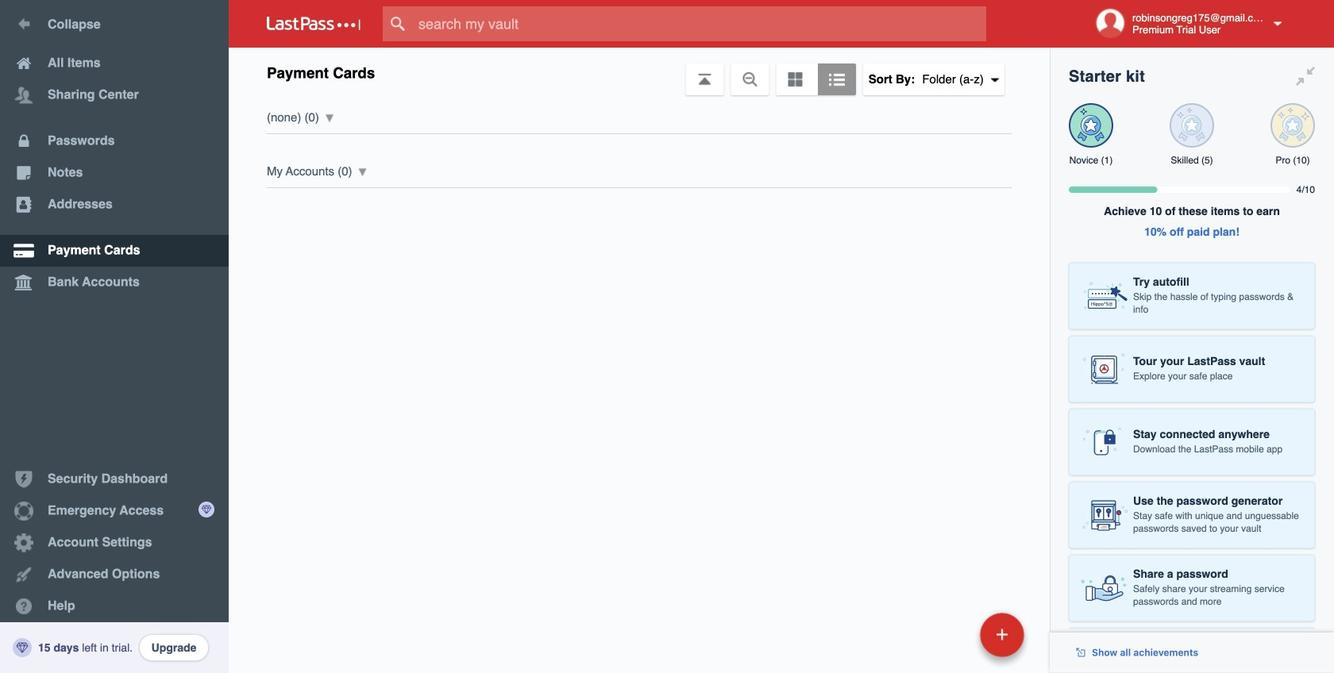 Task type: vqa. For each thing, say whether or not it's contained in the screenshot.
Vault options navigation
yes



Task type: describe. For each thing, give the bounding box(es) containing it.
new item element
[[871, 612, 1030, 658]]

main navigation navigation
[[0, 0, 229, 674]]

Search search field
[[383, 6, 1018, 41]]

lastpass image
[[267, 17, 361, 31]]

search my vault text field
[[383, 6, 1018, 41]]



Task type: locate. For each thing, give the bounding box(es) containing it.
new item navigation
[[871, 609, 1034, 674]]

vault options navigation
[[229, 48, 1050, 95]]



